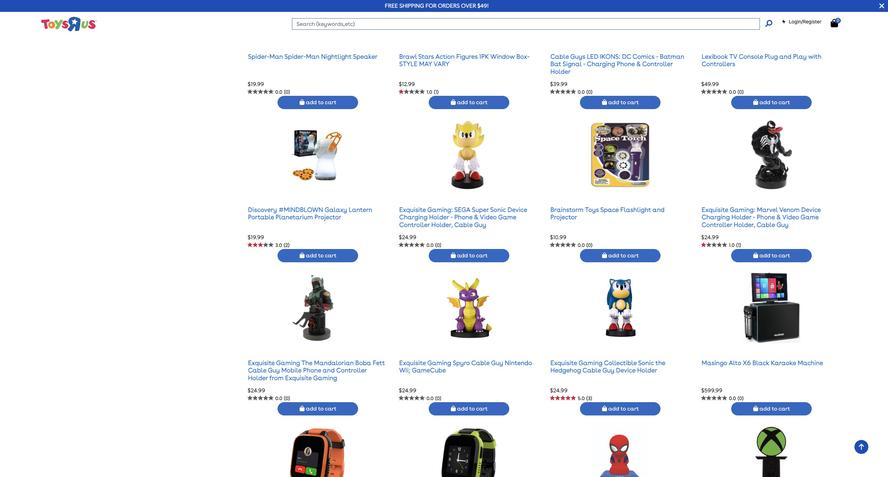 Task type: locate. For each thing, give the bounding box(es) containing it.
gaming: left sega
[[428, 206, 453, 214]]

masingo alto x6 black karaoke machine image
[[744, 273, 801, 344]]

phone
[[617, 60, 635, 68], [455, 214, 473, 221], [757, 214, 776, 221], [303, 367, 321, 375]]

controller inside exquisite gaming the mandalorian boba fett cable guy mobile phone and controller holder from exquisite gaming
[[336, 367, 367, 375]]

1 holder, from the left
[[432, 221, 453, 229]]

1 vertical spatial sonic
[[639, 360, 655, 367]]

lantern
[[349, 206, 373, 214]]

spider-man  spider-man digital alarm clock and nightlight image
[[594, 427, 648, 478]]

speaker
[[353, 53, 378, 60]]

Enter Keyword or Item No. search field
[[292, 18, 760, 30]]

2 horizontal spatial &
[[777, 214, 781, 221]]

shopping bag image
[[831, 19, 839, 27], [300, 100, 305, 105], [754, 253, 759, 259], [603, 406, 607, 412], [754, 406, 759, 412]]

lexibook
[[702, 53, 729, 60]]

exquisite inside exquisite gaming collectible sonic the hedgehog cable guy device holder
[[551, 360, 578, 367]]

projector inside brainstorm toys space flashlight and projector
[[551, 214, 578, 221]]

exquisite gaming spyro cable guy  nintendo wii; gamecube
[[400, 360, 532, 375]]

0 vertical spatial sonic
[[491, 206, 506, 214]]

sonic
[[491, 206, 506, 214], [639, 360, 655, 367]]

1 video from the left
[[480, 214, 497, 221]]

shopping bag image inside 0 link
[[831, 19, 839, 27]]

toys
[[585, 206, 599, 214]]

xgo3 kids' smartwatch cell phone with gps image
[[283, 427, 353, 478], [435, 427, 505, 478]]

exquisite gaming: sega super sonic device charging holder - phone & video game controller holder, cable guy image
[[435, 120, 505, 190]]

game inside exquisite gaming: marvel venom device charging holder - phone & video game controller holder, cable guy
[[801, 214, 819, 221]]

sonic inside exquisite gaming: sega super sonic device charging holder - phone & video game controller holder, cable guy
[[491, 206, 506, 214]]

2 $19.99 from the top
[[248, 234, 264, 241]]

guy
[[474, 221, 487, 229], [777, 221, 789, 229], [492, 360, 504, 367], [268, 367, 280, 375], [603, 367, 615, 375]]

2 holder, from the left
[[734, 221, 756, 229]]

& inside exquisite gaming: marvel venom device charging holder - phone & video game controller holder, cable guy
[[777, 214, 781, 221]]

cable up bat
[[551, 53, 569, 60]]

to
[[318, 99, 324, 106], [470, 99, 475, 106], [621, 99, 627, 106], [772, 99, 778, 106], [318, 253, 324, 259], [470, 253, 475, 259], [621, 253, 627, 259], [772, 253, 778, 259], [318, 406, 324, 413], [470, 406, 475, 413], [621, 406, 627, 413], [772, 406, 778, 413]]

(0) for cable guys led ikons: dc comics - batman bat signal - charging phone & controller holder
[[587, 89, 593, 95]]

& down super in the top right of the page
[[474, 214, 479, 221]]

guy down super in the top right of the page
[[474, 221, 487, 229]]

the
[[656, 360, 666, 367]]

0 horizontal spatial spider-
[[248, 53, 270, 60]]

2 horizontal spatial and
[[780, 53, 792, 60]]

cable left the mobile
[[248, 367, 267, 375]]

0.0 (0)
[[276, 89, 290, 95], [578, 89, 593, 95], [730, 89, 744, 95], [427, 243, 442, 248], [578, 243, 593, 248], [276, 396, 290, 402], [427, 396, 442, 402], [730, 396, 744, 402]]

vary
[[434, 60, 450, 68]]

guys
[[571, 53, 586, 60]]

2 projector from the left
[[551, 214, 578, 221]]

1 horizontal spatial 1.0
[[730, 243, 735, 248]]

shopping bag image
[[451, 100, 456, 105], [603, 100, 607, 105], [754, 100, 759, 105], [300, 253, 305, 259], [451, 253, 456, 259], [603, 253, 607, 259], [300, 406, 305, 412], [451, 406, 456, 412]]

holder, inside exquisite gaming: sega super sonic device charging holder - phone & video game controller holder, cable guy
[[432, 221, 453, 229]]

exquisite
[[400, 206, 426, 214], [702, 206, 729, 214], [248, 360, 275, 367], [400, 360, 426, 367], [551, 360, 578, 367], [285, 375, 312, 382]]

(0) for spider-man  spider-man nightlight speaker
[[284, 89, 290, 95]]

0 link
[[831, 18, 846, 28]]

and inside lexibook tv console plug and play with controllers
[[780, 53, 792, 60]]

5.0 (3)
[[578, 396, 593, 402]]

holder,
[[432, 221, 453, 229], [734, 221, 756, 229]]

and right flashlight
[[653, 206, 665, 214]]

0 horizontal spatial charging
[[400, 214, 428, 221]]

projector down the galaxy
[[315, 214, 342, 221]]

2 horizontal spatial device
[[802, 206, 822, 214]]

and inside brainstorm toys space flashlight and projector
[[653, 206, 665, 214]]

brainstorm toys space flashlight and projector link
[[551, 206, 665, 221]]

and inside exquisite gaming the mandalorian boba fett cable guy mobile phone and controller holder from exquisite gaming
[[323, 367, 335, 375]]

& down comics
[[637, 60, 641, 68]]

the
[[302, 360, 313, 367]]

close button image
[[880, 2, 885, 10]]

1.0
[[427, 89, 433, 95], [730, 243, 735, 248]]

gaming up hedgehog
[[579, 360, 603, 367]]

0.0 (0) for lexibook tv console plug and play with controllers
[[730, 89, 744, 95]]

led
[[587, 53, 599, 60]]

and for flashlight
[[653, 206, 665, 214]]

gaming inside exquisite gaming collectible sonic the hedgehog cable guy device holder
[[579, 360, 603, 367]]

discovery #mindblown galaxy lantern portable planetarium projector link
[[248, 206, 373, 221]]

0
[[837, 18, 840, 23]]

0 horizontal spatial and
[[323, 367, 335, 375]]

0 vertical spatial and
[[780, 53, 792, 60]]

0 horizontal spatial xgo3 kids' smartwatch cell phone with gps image
[[283, 427, 353, 478]]

2 vertical spatial and
[[323, 367, 335, 375]]

add
[[306, 99, 317, 106], [457, 99, 468, 106], [609, 99, 620, 106], [760, 99, 771, 106], [306, 253, 317, 259], [457, 253, 468, 259], [609, 253, 620, 259], [760, 253, 771, 259], [306, 406, 317, 413], [457, 406, 468, 413], [609, 406, 620, 413], [760, 406, 771, 413]]

spider-man  spider-man nightlight speaker image
[[294, 0, 343, 37]]

for
[[426, 2, 437, 9]]

controllers
[[702, 60, 736, 68]]

& inside the cable guys led ikons: dc comics - batman bat signal - charging phone & controller holder
[[637, 60, 641, 68]]

2 game from the left
[[801, 214, 819, 221]]

gaming
[[276, 360, 300, 367], [428, 360, 452, 367], [579, 360, 603, 367], [314, 375, 337, 382]]

1 projector from the left
[[315, 214, 342, 221]]

holder inside the cable guys led ikons: dc comics - batman bat signal - charging phone & controller holder
[[551, 68, 571, 75]]

charging inside exquisite gaming: sega super sonic device charging holder - phone & video game controller holder, cable guy
[[400, 214, 428, 221]]

toys r us image
[[41, 16, 97, 32]]

1 gaming: from the left
[[428, 206, 453, 214]]

and right plug
[[780, 53, 792, 60]]

cable inside the cable guys led ikons: dc comics - batman bat signal - charging phone & controller holder
[[551, 53, 569, 60]]

controller
[[643, 60, 673, 68], [400, 221, 430, 229], [702, 221, 733, 229], [336, 367, 367, 375]]

0 horizontal spatial 1.0 (1)
[[427, 89, 439, 95]]

video
[[480, 214, 497, 221], [783, 214, 800, 221]]

tv
[[730, 53, 738, 60]]

1 horizontal spatial gaming:
[[730, 206, 756, 214]]

cable down sega
[[455, 221, 473, 229]]

karaoke
[[771, 360, 797, 367]]

phone inside exquisite gaming: marvel venom device charging holder - phone & video game controller holder, cable guy
[[757, 214, 776, 221]]

projector down brainstorm
[[551, 214, 578, 221]]

1 horizontal spatial charging
[[587, 60, 616, 68]]

cart
[[325, 99, 337, 106], [476, 99, 488, 106], [628, 99, 639, 106], [779, 99, 791, 106], [325, 253, 337, 259], [476, 253, 488, 259], [628, 253, 639, 259], [779, 253, 791, 259], [325, 406, 337, 413], [476, 406, 488, 413], [628, 406, 639, 413], [779, 406, 791, 413]]

free shipping for orders over $49!
[[385, 2, 489, 9]]

$599.99
[[702, 388, 723, 394]]

phone down the marvel
[[757, 214, 776, 221]]

1 $19.99 from the top
[[248, 81, 264, 87]]

cable guys led ikons: dc comics - batman bat signal - charging phone & controller holder
[[551, 53, 685, 75]]

1 horizontal spatial and
[[653, 206, 665, 214]]

0.0 (0) for exquisite gaming the mandalorian boba fett cable guy mobile phone and controller holder from exquisite gaming
[[276, 396, 290, 402]]

signal
[[563, 60, 582, 68]]

and
[[780, 53, 792, 60], [653, 206, 665, 214], [323, 367, 335, 375]]

ikons:
[[600, 53, 621, 60]]

0 horizontal spatial sonic
[[491, 206, 506, 214]]

0 horizontal spatial game
[[499, 214, 517, 221]]

1 xgo3 kids' smartwatch cell phone with gps image from the left
[[283, 427, 353, 478]]

(1)
[[434, 89, 439, 95], [737, 243, 742, 248]]

device inside exquisite gaming: sega super sonic device charging holder - phone & video game controller holder, cable guy
[[508, 206, 528, 214]]

$24.99 for hedgehog
[[551, 388, 568, 394]]

0 vertical spatial (1)
[[434, 89, 439, 95]]

guy inside exquisite gaming: marvel venom device charging holder - phone & video game controller holder, cable guy
[[777, 221, 789, 229]]

$19.99
[[248, 81, 264, 87], [248, 234, 264, 241]]

guy up from on the left
[[268, 367, 280, 375]]

1 horizontal spatial sonic
[[639, 360, 655, 367]]

sonic right super in the top right of the page
[[491, 206, 506, 214]]

exquisite for exquisite gaming collectible sonic the hedgehog cable guy device holder
[[551, 360, 578, 367]]

-
[[656, 53, 659, 60], [584, 60, 586, 68], [451, 214, 453, 221], [753, 214, 756, 221]]

exquisite gaming collectible sonic the hedgehog cable guy device holder
[[551, 360, 666, 375]]

exquisite gaming: xbox - light up ikon led mobile phone & gaming controller holder image
[[737, 427, 807, 478]]

0 vertical spatial $19.99
[[248, 81, 264, 87]]

game inside exquisite gaming: sega super sonic device charging holder - phone & video game controller holder, cable guy
[[499, 214, 517, 221]]

collectible
[[604, 360, 637, 367]]

add to cart button
[[278, 96, 359, 109], [429, 96, 510, 109], [581, 96, 661, 109], [732, 96, 813, 109], [278, 250, 359, 263], [429, 250, 510, 263], [581, 250, 661, 263], [732, 250, 813, 263], [278, 403, 359, 416], [429, 403, 510, 416], [581, 403, 661, 416], [732, 403, 813, 416]]

charging inside the cable guys led ikons: dc comics - batman bat signal - charging phone & controller holder
[[587, 60, 616, 68]]

0 horizontal spatial projector
[[315, 214, 342, 221]]

2 xgo3 kids' smartwatch cell phone with gps image from the left
[[435, 427, 505, 478]]

$10.99
[[551, 234, 567, 241]]

exquisite gaming spyro cable guy  nintendo wii; gamecube image
[[435, 273, 505, 344]]

exquisite inside exquisite gaming: marvel venom device charging holder - phone & video game controller holder, cable guy
[[702, 206, 729, 214]]

0 horizontal spatial (1)
[[434, 89, 439, 95]]

guy down collectible
[[603, 367, 615, 375]]

brawl stars action figures 1pk window box-style may vary image
[[441, 0, 498, 37]]

0 horizontal spatial 1.0
[[427, 89, 433, 95]]

1 horizontal spatial &
[[637, 60, 641, 68]]

0 horizontal spatial gaming:
[[428, 206, 453, 214]]

gaming: inside exquisite gaming: marvel venom device charging holder - phone & video game controller holder, cable guy
[[730, 206, 756, 214]]

style
[[400, 60, 418, 68]]

exquisite for exquisite gaming spyro cable guy  nintendo wii; gamecube
[[400, 360, 426, 367]]

gaming up gamecube
[[428, 360, 452, 367]]

gaming: inside exquisite gaming: sega super sonic device charging holder - phone & video game controller holder, cable guy
[[428, 206, 453, 214]]

1 vertical spatial 1.0 (1)
[[730, 243, 742, 248]]

phone inside exquisite gaming the mandalorian boba fett cable guy mobile phone and controller holder from exquisite gaming
[[303, 367, 321, 375]]

may
[[419, 60, 433, 68]]

add to cart
[[305, 99, 337, 106], [456, 99, 488, 106], [607, 99, 639, 106], [759, 99, 791, 106], [305, 253, 337, 259], [456, 253, 488, 259], [607, 253, 639, 259], [759, 253, 791, 259], [305, 406, 337, 413], [456, 406, 488, 413], [607, 406, 639, 413], [759, 406, 791, 413]]

guy down venom
[[777, 221, 789, 229]]

game
[[499, 214, 517, 221], [801, 214, 819, 221]]

1 spider- from the left
[[248, 53, 270, 60]]

and down mandalorian
[[323, 367, 335, 375]]

alto
[[729, 360, 742, 367]]

cable inside exquisite gaming: marvel venom device charging holder - phone & video game controller holder, cable guy
[[757, 221, 776, 229]]

#mindblown
[[279, 206, 323, 214]]

projector inside discovery #mindblown galaxy lantern portable planetarium projector
[[315, 214, 342, 221]]

masingo alto x6 black karaoke machine link
[[702, 360, 824, 367]]

masingo
[[702, 360, 728, 367]]

1 vertical spatial $19.99
[[248, 234, 264, 241]]

0.0
[[276, 89, 283, 95], [578, 89, 585, 95], [730, 89, 737, 95], [427, 243, 434, 248], [578, 243, 585, 248], [276, 396, 283, 402], [427, 396, 434, 402], [730, 396, 737, 402]]

5.0
[[578, 396, 585, 402]]

cable inside "exquisite gaming spyro cable guy  nintendo wii; gamecube"
[[472, 360, 490, 367]]

guy left nintendo
[[492, 360, 504, 367]]

0.0 (0) for exquisite gaming spyro cable guy  nintendo wii; gamecube
[[427, 396, 442, 402]]

1 horizontal spatial xgo3 kids' smartwatch cell phone with gps image
[[435, 427, 505, 478]]

2 gaming: from the left
[[730, 206, 756, 214]]

exquisite inside exquisite gaming: sega super sonic device charging holder - phone & video game controller holder, cable guy
[[400, 206, 426, 214]]

0 horizontal spatial man
[[270, 53, 283, 60]]

0 horizontal spatial device
[[508, 206, 528, 214]]

exquisite gaming: sega super sonic device charging holder - phone & video game controller holder, cable guy link
[[400, 206, 528, 229]]

0 vertical spatial 1.0 (1)
[[427, 89, 439, 95]]

gaming up the mobile
[[276, 360, 300, 367]]

device
[[508, 206, 528, 214], [802, 206, 822, 214], [617, 367, 636, 375]]

1 horizontal spatial projector
[[551, 214, 578, 221]]

0.0 for spider-man  spider-man nightlight speaker
[[276, 89, 283, 95]]

guy inside "exquisite gaming spyro cable guy  nintendo wii; gamecube"
[[492, 360, 504, 367]]

brainstorm toys space flashlight and projector
[[551, 206, 665, 221]]

controller inside exquisite gaming: marvel venom device charging holder - phone & video game controller holder, cable guy
[[702, 221, 733, 229]]

cable inside exquisite gaming: sega super sonic device charging holder - phone & video game controller holder, cable guy
[[455, 221, 473, 229]]

0.0 for exquisite gaming spyro cable guy  nintendo wii; gamecube
[[427, 396, 434, 402]]

brainstorm toys space flashlight and projector image
[[586, 120, 656, 190]]

1 horizontal spatial 1.0 (1)
[[730, 243, 742, 248]]

0 horizontal spatial video
[[480, 214, 497, 221]]

0 vertical spatial 1.0
[[427, 89, 433, 95]]

& down venom
[[777, 214, 781, 221]]

1 horizontal spatial spider-
[[285, 53, 306, 60]]

1 horizontal spatial video
[[783, 214, 800, 221]]

nightlight
[[321, 53, 352, 60]]

guy inside exquisite gaming the mandalorian boba fett cable guy mobile phone and controller holder from exquisite gaming
[[268, 367, 280, 375]]

$24.99
[[399, 234, 417, 241], [702, 234, 719, 241], [248, 388, 265, 394], [399, 388, 417, 394], [551, 388, 568, 394]]

controller inside exquisite gaming: sega super sonic device charging holder - phone & video game controller holder, cable guy
[[400, 221, 430, 229]]

exquisite gaming spyro cable guy  nintendo wii; gamecube link
[[400, 360, 532, 375]]

gaming: left the marvel
[[730, 206, 756, 214]]

gaming down mandalorian
[[314, 375, 337, 382]]

1 horizontal spatial device
[[617, 367, 636, 375]]

cable guys led ikons: dc comics - batman bat signal - charging phone & controller holder image
[[586, 0, 656, 37]]

0 horizontal spatial holder,
[[432, 221, 453, 229]]

2 spider- from the left
[[285, 53, 306, 60]]

1.0 (1)
[[427, 89, 439, 95], [730, 243, 742, 248]]

phone down the "the"
[[303, 367, 321, 375]]

2 video from the left
[[783, 214, 800, 221]]

None search field
[[292, 18, 773, 30]]

video inside exquisite gaming: marvel venom device charging holder - phone & video game controller holder, cable guy
[[783, 214, 800, 221]]

shopping bag image for exquisite gaming collectible sonic the hedgehog cable guy device holder
[[603, 406, 607, 412]]

exquisite inside "exquisite gaming spyro cable guy  nintendo wii; gamecube"
[[400, 360, 426, 367]]

controller inside the cable guys led ikons: dc comics - batman bat signal - charging phone & controller holder
[[643, 60, 673, 68]]

device inside exquisite gaming: marvel venom device charging holder - phone & video game controller holder, cable guy
[[802, 206, 822, 214]]

sonic left the
[[639, 360, 655, 367]]

2 horizontal spatial charging
[[702, 214, 730, 221]]

shopping bag image for masingo alto x6 black karaoke machine
[[754, 406, 759, 412]]

gaming:
[[428, 206, 453, 214], [730, 206, 756, 214]]

1 game from the left
[[499, 214, 517, 221]]

shopping bag image for spider-man  spider-man nightlight speaker
[[300, 100, 305, 105]]

1 horizontal spatial man
[[306, 53, 320, 60]]

1 horizontal spatial game
[[801, 214, 819, 221]]

charging inside exquisite gaming: marvel venom device charging holder - phone & video game controller holder, cable guy
[[702, 214, 730, 221]]

phone down dc
[[617, 60, 635, 68]]

over
[[461, 2, 476, 9]]

0 horizontal spatial &
[[474, 214, 479, 221]]

1 vertical spatial (1)
[[737, 243, 742, 248]]

gaming inside "exquisite gaming spyro cable guy  nintendo wii; gamecube"
[[428, 360, 452, 367]]

cable right hedgehog
[[583, 367, 601, 375]]

guy inside exquisite gaming: sega super sonic device charging holder - phone & video game controller holder, cable guy
[[474, 221, 487, 229]]

0.0 for exquisite gaming the mandalorian boba fett cable guy mobile phone and controller holder from exquisite gaming
[[276, 396, 283, 402]]

login/register
[[790, 19, 822, 25]]

1pk
[[480, 53, 489, 60]]

phone down sega
[[455, 214, 473, 221]]

gaming for spyro
[[428, 360, 452, 367]]

holder inside exquisite gaming the mandalorian boba fett cable guy mobile phone and controller holder from exquisite gaming
[[248, 375, 268, 382]]

1 horizontal spatial holder,
[[734, 221, 756, 229]]

phone inside exquisite gaming: sega super sonic device charging holder - phone & video game controller holder, cable guy
[[455, 214, 473, 221]]

video down venom
[[783, 214, 800, 221]]

phone inside the cable guys led ikons: dc comics - batman bat signal - charging phone & controller holder
[[617, 60, 635, 68]]

1 vertical spatial and
[[653, 206, 665, 214]]

video down super in the top right of the page
[[480, 214, 497, 221]]

exquisite gaming the mandalorian boba fett cable guy mobile phone and controller holder from exquisite gaming
[[248, 360, 385, 382]]

cable right the spyro
[[472, 360, 490, 367]]

cable down the marvel
[[757, 221, 776, 229]]



Task type: vqa. For each thing, say whether or not it's contained in the screenshot.


Task type: describe. For each thing, give the bounding box(es) containing it.
& inside exquisite gaming: sega super sonic device charging holder - phone & video game controller holder, cable guy
[[474, 214, 479, 221]]

holder inside exquisite gaming collectible sonic the hedgehog cable guy device holder
[[638, 367, 658, 375]]

lexibook tv console plug and play with controllers link
[[702, 53, 822, 68]]

exquisite for exquisite gaming the mandalorian boba fett cable guy mobile phone and controller holder from exquisite gaming
[[248, 360, 275, 367]]

holder, inside exquisite gaming: marvel venom device charging holder - phone & video game controller holder, cable guy
[[734, 221, 756, 229]]

x6
[[743, 360, 751, 367]]

figures
[[457, 53, 478, 60]]

exquisite gaming the mandalorian boba fett cable guy mobile phone and controller holder from exquisite gaming image
[[283, 273, 353, 344]]

space
[[601, 206, 619, 214]]

brawl stars action figures 1pk window box- style may vary link
[[400, 53, 530, 68]]

gaming for collectible
[[579, 360, 603, 367]]

device inside exquisite gaming collectible sonic the hedgehog cable guy device holder
[[617, 367, 636, 375]]

action
[[436, 53, 455, 60]]

super
[[472, 206, 489, 214]]

flashlight
[[621, 206, 652, 214]]

exquisite gaming the mandalorian boba fett cable guy mobile phone and controller holder from exquisite gaming link
[[248, 360, 385, 382]]

spider-man  spider-man nightlight speaker
[[248, 53, 378, 60]]

0.0 for cable guys led ikons: dc comics - batman bat signal - charging phone & controller holder
[[578, 89, 585, 95]]

(0) for lexibook tv console plug and play with controllers
[[738, 89, 744, 95]]

1 horizontal spatial (1)
[[737, 243, 742, 248]]

1 man from the left
[[270, 53, 283, 60]]

exquisite for exquisite gaming: marvel venom device charging holder - phone & video game controller holder, cable guy
[[702, 206, 729, 214]]

comics
[[633, 53, 655, 60]]

discovery #mindblown galaxy lantern portable planetarium projector
[[248, 206, 373, 221]]

$49.99
[[702, 81, 719, 87]]

lexibook tv console plug and play with controllers image
[[737, 0, 807, 21]]

$24.99 for nintendo
[[399, 388, 417, 394]]

bat
[[551, 60, 562, 68]]

login/register button
[[782, 18, 822, 25]]

wii;
[[400, 367, 411, 375]]

lexibook tv console plug and play with controllers
[[702, 53, 822, 68]]

holder inside exquisite gaming: marvel venom device charging holder - phone & video game controller holder, cable guy
[[732, 214, 752, 221]]

(3)
[[587, 396, 593, 402]]

fett
[[373, 360, 385, 367]]

- inside exquisite gaming: sega super sonic device charging holder - phone & video game controller holder, cable guy
[[451, 214, 453, 221]]

black
[[753, 360, 770, 367]]

guy inside exquisite gaming collectible sonic the hedgehog cable guy device holder
[[603, 367, 615, 375]]

exquisite gaming collectible sonic the hedgehog cable guy device holder link
[[551, 360, 666, 375]]

gamecube
[[412, 367, 446, 375]]

cable inside exquisite gaming collectible sonic the hedgehog cable guy device holder
[[583, 367, 601, 375]]

portable
[[248, 214, 274, 221]]

exquisite gaming: marvel venom device charging holder - phone & video game controller holder, cable guy image
[[737, 120, 807, 190]]

(2)
[[284, 243, 290, 248]]

gaming: for -
[[730, 206, 756, 214]]

sega
[[455, 206, 471, 214]]

0.0 for lexibook tv console plug and play with controllers
[[730, 89, 737, 95]]

$24.99 for fett
[[248, 388, 265, 394]]

0.0 (0) for masingo alto x6 black karaoke machine
[[730, 396, 744, 402]]

box-
[[517, 53, 530, 60]]

hedgehog
[[551, 367, 582, 375]]

masingo alto x6 black karaoke machine
[[702, 360, 824, 367]]

with
[[809, 53, 822, 60]]

console
[[739, 53, 764, 60]]

mandalorian
[[314, 360, 354, 367]]

0.0 (0) for cable guys led ikons: dc comics - batman bat signal - charging phone & controller holder
[[578, 89, 593, 95]]

3.0 (2)
[[276, 243, 290, 248]]

brawl
[[400, 53, 417, 60]]

discovery #mindblown galaxy lantern portable planetarium projector image
[[289, 120, 347, 190]]

1 vertical spatial 1.0
[[730, 243, 735, 248]]

$39.99
[[551, 81, 568, 87]]

and for plug
[[780, 53, 792, 60]]

play
[[794, 53, 807, 60]]

stars
[[419, 53, 434, 60]]

gaming for the
[[276, 360, 300, 367]]

sonic inside exquisite gaming collectible sonic the hedgehog cable guy device holder
[[639, 360, 655, 367]]

shipping
[[400, 2, 424, 9]]

3.0
[[276, 243, 282, 248]]

galaxy
[[325, 206, 347, 214]]

exquisite for exquisite gaming: sega super sonic device charging holder - phone & video game controller holder, cable guy
[[400, 206, 426, 214]]

exquisite gaming collectible sonic the hedgehog cable guy device holder image
[[592, 273, 650, 344]]

marvel
[[758, 206, 778, 214]]

(0) for exquisite gaming the mandalorian boba fett cable guy mobile phone and controller holder from exquisite gaming
[[284, 396, 290, 402]]

dc
[[623, 53, 632, 60]]

machine
[[798, 360, 824, 367]]

spyro
[[453, 360, 470, 367]]

(0) for exquisite gaming spyro cable guy  nintendo wii; gamecube
[[436, 396, 442, 402]]

$49!
[[478, 2, 489, 9]]

holder inside exquisite gaming: sega super sonic device charging holder - phone & video game controller holder, cable guy
[[429, 214, 449, 221]]

2 man from the left
[[306, 53, 320, 60]]

brawl stars action figures 1pk window box- style may vary
[[400, 53, 530, 68]]

video inside exquisite gaming: sega super sonic device charging holder - phone & video game controller holder, cable guy
[[480, 214, 497, 221]]

exquisite gaming: marvel venom device charging holder - phone & video game controller holder, cable guy
[[702, 206, 822, 229]]

0.0 (0) for spider-man  spider-man nightlight speaker
[[276, 89, 290, 95]]

venom
[[780, 206, 800, 214]]

mobile
[[282, 367, 302, 375]]

gaming: for holder
[[428, 206, 453, 214]]

from
[[270, 375, 284, 382]]

spider-man  spider-man nightlight speaker link
[[248, 53, 378, 60]]

free shipping for orders over $49! link
[[385, 2, 489, 9]]

boba
[[356, 360, 371, 367]]

brainstorm
[[551, 206, 584, 214]]

free
[[385, 2, 398, 9]]

batman
[[660, 53, 685, 60]]

$12.99
[[399, 81, 415, 87]]

nintendo
[[505, 360, 532, 367]]

orders
[[438, 2, 460, 9]]

cable guys led ikons: dc comics - batman bat signal - charging phone & controller holder link
[[551, 53, 685, 75]]

exquisite gaming: sega super sonic device charging holder - phone & video game controller holder, cable guy
[[400, 206, 528, 229]]

(0) for masingo alto x6 black karaoke machine
[[738, 396, 744, 402]]

cable inside exquisite gaming the mandalorian boba fett cable guy mobile phone and controller holder from exquisite gaming
[[248, 367, 267, 375]]

planetarium
[[276, 214, 313, 221]]

discovery
[[248, 206, 277, 214]]

plug
[[765, 53, 779, 60]]

- inside exquisite gaming: marvel venom device charging holder - phone & video game controller holder, cable guy
[[753, 214, 756, 221]]

0.0 for masingo alto x6 black karaoke machine
[[730, 396, 737, 402]]



